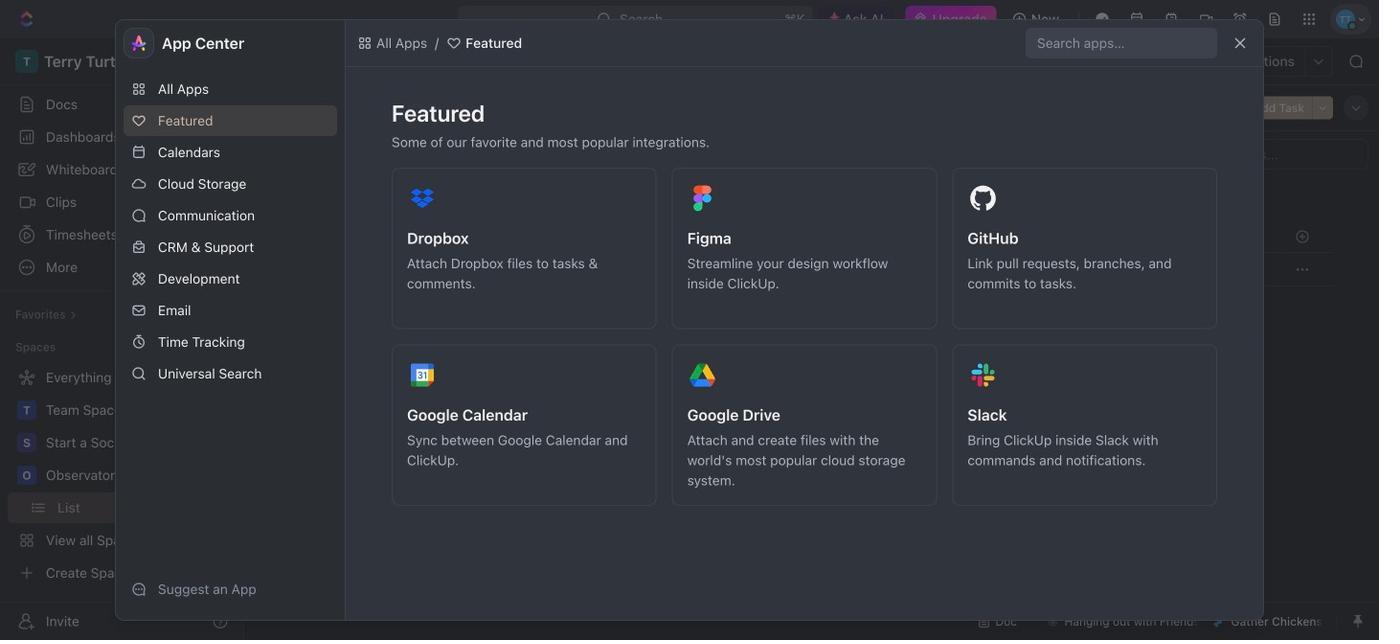 Task type: describe. For each thing, give the bounding box(es) containing it.
sidebar navigation
[[0, 38, 244, 640]]

1 nxy2z image from the left
[[357, 35, 373, 51]]



Task type: vqa. For each thing, say whether or not it's contained in the screenshot.
Search Tasks... text box
yes



Task type: locate. For each thing, give the bounding box(es) containing it.
0 horizontal spatial nxy2z image
[[357, 35, 373, 51]]

Search apps… field
[[1038, 32, 1210, 55]]

nxy2z image
[[357, 35, 373, 51], [447, 35, 462, 51]]

dialog
[[115, 19, 1265, 621]]

drumstick bite image
[[1214, 616, 1226, 627]]

2 nxy2z image from the left
[[447, 35, 462, 51]]

Search tasks... text field
[[1177, 140, 1368, 169]]

observatory, , element
[[17, 466, 36, 485]]

1 horizontal spatial nxy2z image
[[447, 35, 462, 51]]



